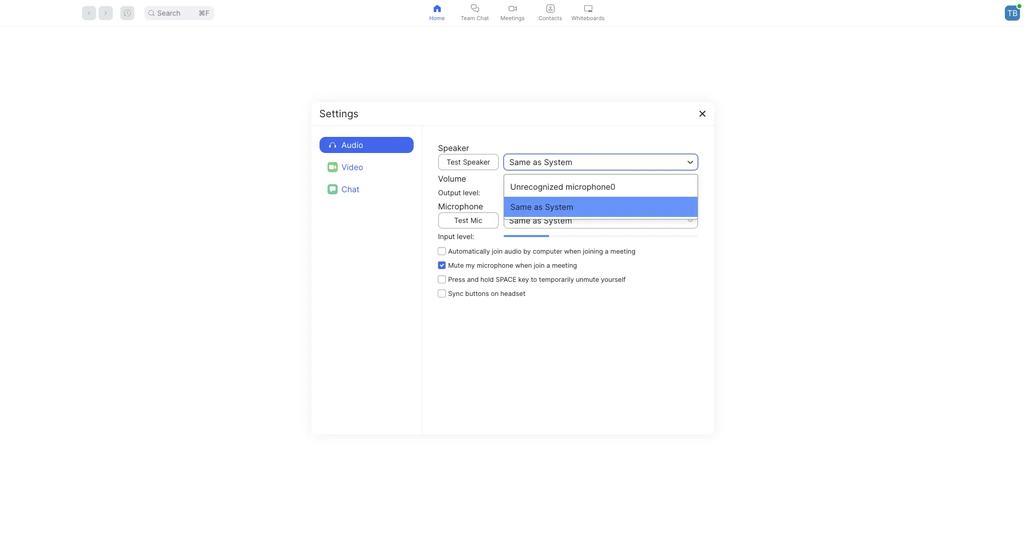 Task type: describe. For each thing, give the bounding box(es) containing it.
output level :
[[438, 188, 480, 197]]

whiteboards button
[[569, 0, 607, 26]]

⌘f
[[199, 8, 210, 17]]

mute my microphone when join a meeting
[[448, 261, 577, 269]]

headset
[[501, 289, 526, 297]]

on
[[491, 289, 499, 297]]

computer
[[533, 247, 563, 255]]

team chat
[[461, 14, 489, 21]]

a inside mute my microphone when join a meeting option
[[547, 261, 550, 269]]

my
[[466, 261, 475, 269]]

video on image for meetings button
[[509, 4, 517, 12]]

09:57 am thursday, november 16, 2023
[[551, 190, 644, 224]]

video link
[[319, 159, 414, 175]]

: for output level :
[[478, 188, 480, 197]]

video on image
[[329, 163, 336, 170]]

tab list containing home
[[418, 0, 607, 26]]

automatically join audio by computer when joining a meeting
[[448, 247, 636, 255]]

a inside automatically join audio by computer when joining a meeting option
[[605, 247, 609, 255]]

tb
[[1008, 8, 1018, 18]]

test mic
[[454, 216, 482, 224]]

output
[[438, 188, 461, 197]]

test for test speaker
[[447, 157, 461, 166]]

whiteboards
[[572, 14, 605, 21]]

and
[[467, 275, 479, 283]]

close image
[[698, 109, 706, 118]]

search
[[157, 8, 181, 17]]

audio
[[505, 247, 522, 255]]

0 vertical spatial speaker
[[438, 143, 469, 153]]

0 vertical spatial as
[[533, 157, 542, 167]]

1 horizontal spatial join
[[534, 261, 545, 269]]

contacts
[[539, 14, 562, 21]]

Sync buttons on headset checkbox
[[438, 286, 698, 300]]

same as system option
[[504, 197, 697, 217]]

press and hold space key to temporarily unmute yourself
[[448, 275, 626, 283]]

Mute my microphone when join a meeting checkbox
[[438, 258, 698, 272]]

progress bar for output level :
[[504, 191, 698, 193]]

chat inside settings tab list
[[342, 184, 360, 194]]

whiteboard small image
[[584, 4, 592, 12]]

settings
[[319, 107, 359, 120]]

video on image for video link
[[327, 162, 338, 172]]

sync buttons on headset
[[448, 289, 526, 297]]

team chat button
[[456, 0, 494, 26]]

unrecognized microphone0 option
[[504, 176, 697, 197]]

home
[[429, 14, 445, 21]]

home button
[[418, 0, 456, 26]]

video
[[342, 162, 363, 172]]

microphone
[[438, 201, 483, 211]]

headphone image
[[327, 140, 338, 150]]

close image
[[698, 109, 706, 118]]

space
[[496, 275, 517, 283]]

hold
[[481, 275, 494, 283]]

press
[[448, 275, 465, 283]]

chat link
[[319, 181, 414, 197]]

test speaker
[[447, 157, 490, 166]]

volume
[[438, 173, 466, 183]]

same inside option
[[510, 202, 532, 212]]

join
[[432, 260, 446, 269]]

system inside option
[[545, 202, 574, 212]]

mic
[[471, 216, 482, 224]]



Task type: locate. For each thing, give the bounding box(es) containing it.
0 horizontal spatial meeting
[[552, 261, 577, 269]]

1 horizontal spatial :
[[478, 188, 480, 197]]

progress bar up the same as system option
[[504, 191, 698, 193]]

: for input level :
[[472, 232, 474, 240]]

test for test mic
[[454, 216, 469, 224]]

Press and hold SPACE key to temporarily unmute yourself checkbox
[[438, 272, 698, 286]]

chat right team
[[477, 14, 489, 21]]

unmute
[[576, 275, 599, 283]]

same as system
[[509, 157, 573, 167], [510, 202, 574, 212], [509, 215, 572, 225]]

buttons
[[465, 289, 489, 297]]

None range field
[[504, 174, 698, 182]]

join up "microphone"
[[492, 247, 503, 255]]

1 horizontal spatial chat
[[477, 14, 489, 21]]

settings tab list
[[319, 134, 414, 200]]

1 vertical spatial when
[[515, 261, 532, 269]]

plus squircle image
[[428, 220, 450, 242], [428, 220, 450, 242]]

microphone0
[[566, 181, 616, 192]]

input
[[438, 232, 455, 240]]

as inside option
[[534, 202, 543, 212]]

2023
[[628, 216, 644, 224]]

test mic button
[[438, 212, 499, 228]]

video on image inside video link
[[327, 162, 338, 172]]

microphone
[[477, 261, 513, 269]]

0 vertical spatial :
[[478, 188, 480, 197]]

09:57
[[551, 190, 606, 214]]

same up audio
[[509, 215, 531, 225]]

level for input level
[[457, 232, 472, 240]]

speaker up volume
[[463, 157, 490, 166]]

chat down video
[[342, 184, 360, 194]]

0 horizontal spatial when
[[515, 261, 532, 269]]

2 vertical spatial same
[[509, 215, 531, 225]]

progress bar down november
[[504, 235, 698, 237]]

whiteboard small image
[[584, 4, 592, 12]]

sync
[[448, 289, 464, 297]]

progress bar
[[504, 191, 698, 193], [504, 235, 698, 237]]

0 vertical spatial meeting
[[611, 247, 636, 255]]

Automatically join audio by computer when joining a meeting checkbox
[[438, 244, 698, 258]]

joining
[[583, 247, 603, 255]]

system down 09:57
[[544, 215, 572, 225]]

1 vertical spatial same as system
[[510, 202, 574, 212]]

: up microphone
[[478, 188, 480, 197]]

unrecognized microphone0
[[510, 181, 616, 192]]

chat
[[477, 14, 489, 21], [342, 184, 360, 194]]

0 vertical spatial chat
[[477, 14, 489, 21]]

home small image
[[433, 4, 441, 12], [433, 4, 441, 12]]

same as system down unrecognized
[[510, 202, 574, 212]]

mute
[[448, 261, 464, 269]]

same
[[509, 157, 531, 167], [510, 202, 532, 212], [509, 215, 531, 225]]

1 horizontal spatial a
[[605, 247, 609, 255]]

audio link
[[319, 137, 414, 153]]

1 vertical spatial join
[[534, 261, 545, 269]]

when up mute my microphone when join a meeting option
[[564, 247, 581, 255]]

join
[[492, 247, 503, 255], [534, 261, 545, 269]]

list box
[[504, 174, 697, 219]]

level
[[463, 188, 478, 197], [457, 232, 472, 240]]

as up unrecognized
[[533, 157, 542, 167]]

when
[[564, 247, 581, 255], [515, 261, 532, 269]]

level up microphone
[[463, 188, 478, 197]]

system
[[544, 157, 573, 167], [545, 202, 574, 212], [544, 215, 572, 225]]

headphone image
[[329, 141, 336, 148]]

when up key
[[515, 261, 532, 269]]

0 vertical spatial same as system
[[509, 157, 573, 167]]

0 horizontal spatial chat
[[342, 184, 360, 194]]

meeting up press and hold space key to temporarily unmute yourself option
[[552, 261, 577, 269]]

0 vertical spatial a
[[605, 247, 609, 255]]

chat inside button
[[477, 14, 489, 21]]

temporarily
[[539, 275, 574, 283]]

yourself
[[601, 275, 626, 283]]

chat image
[[327, 184, 338, 194], [329, 186, 336, 192]]

1 vertical spatial a
[[547, 261, 550, 269]]

1 vertical spatial system
[[545, 202, 574, 212]]

thursday,
[[551, 216, 581, 224]]

0 horizontal spatial join
[[492, 247, 503, 255]]

16,
[[617, 216, 626, 224]]

2 vertical spatial same as system
[[509, 215, 572, 225]]

magnifier image
[[148, 10, 154, 16]]

by
[[524, 247, 531, 255]]

1 vertical spatial chat
[[342, 184, 360, 194]]

1 vertical spatial meeting
[[552, 261, 577, 269]]

1 vertical spatial progress bar
[[504, 235, 698, 237]]

team chat image
[[471, 4, 479, 12], [471, 4, 479, 12]]

1 vertical spatial as
[[534, 202, 543, 212]]

home tab panel
[[0, 26, 1025, 536]]

contacts button
[[532, 0, 569, 26]]

0 vertical spatial same
[[509, 157, 531, 167]]

a
[[605, 247, 609, 255], [547, 261, 550, 269]]

same as system up unrecognized
[[509, 157, 573, 167]]

1 vertical spatial speaker
[[463, 157, 490, 166]]

meetings button
[[494, 0, 532, 26]]

system up thursday,
[[545, 202, 574, 212]]

: up automatically
[[472, 232, 474, 240]]

team
[[461, 14, 475, 21]]

test up volume
[[447, 157, 461, 166]]

a down computer
[[547, 261, 550, 269]]

0 vertical spatial when
[[564, 247, 581, 255]]

as left thursday,
[[533, 215, 542, 225]]

1 vertical spatial :
[[472, 232, 474, 240]]

0 vertical spatial join
[[492, 247, 503, 255]]

speaker inside button
[[463, 157, 490, 166]]

input level :
[[438, 232, 474, 240]]

1 vertical spatial same
[[510, 202, 532, 212]]

a right joining
[[605, 247, 609, 255]]

progress bar for input level :
[[504, 235, 698, 237]]

same as system inside option
[[510, 202, 574, 212]]

as
[[533, 157, 542, 167], [534, 202, 543, 212], [533, 215, 542, 225]]

test speaker button
[[438, 154, 499, 170]]

november
[[583, 216, 615, 224]]

meetings
[[501, 14, 525, 21]]

2 vertical spatial as
[[533, 215, 542, 225]]

0 horizontal spatial a
[[547, 261, 550, 269]]

profile contact image
[[546, 4, 554, 12], [546, 4, 554, 12]]

same as system up automatically join audio by computer when joining a meeting
[[509, 215, 572, 225]]

list box containing unrecognized microphone0
[[504, 174, 697, 219]]

am
[[612, 190, 643, 214]]

automatically
[[448, 247, 490, 255]]

0 horizontal spatial :
[[472, 232, 474, 240]]

tab list
[[418, 0, 607, 26]]

test
[[447, 157, 461, 166], [454, 216, 469, 224]]

as down unrecognized
[[534, 202, 543, 212]]

online image
[[1018, 4, 1022, 8], [1018, 4, 1022, 8]]

join up press and hold space key to temporarily unmute yourself at the bottom of the page
[[534, 261, 545, 269]]

video on image
[[509, 4, 517, 12], [509, 4, 517, 12], [327, 162, 338, 172]]

to
[[531, 275, 537, 283]]

audio
[[342, 140, 363, 150]]

2 vertical spatial system
[[544, 215, 572, 225]]

same up unrecognized
[[509, 157, 531, 167]]

speaker up the test speaker
[[438, 143, 469, 153]]

1 horizontal spatial when
[[564, 247, 581, 255]]

level for output level
[[463, 188, 478, 197]]

1 vertical spatial test
[[454, 216, 469, 224]]

1 vertical spatial level
[[457, 232, 472, 240]]

speaker
[[438, 143, 469, 153], [463, 157, 490, 166]]

0 vertical spatial progress bar
[[504, 191, 698, 193]]

magnifier image
[[148, 10, 154, 16]]

system up unrecognized microphone0
[[544, 157, 573, 167]]

2 progress bar from the top
[[504, 235, 698, 237]]

key
[[518, 275, 529, 283]]

same down unrecognized
[[510, 202, 532, 212]]

unrecognized
[[510, 181, 563, 192]]

test down microphone
[[454, 216, 469, 224]]

0 vertical spatial test
[[447, 157, 461, 166]]

level up automatically
[[457, 232, 472, 240]]

0 vertical spatial system
[[544, 157, 573, 167]]

1 progress bar from the top
[[504, 191, 698, 193]]

:
[[478, 188, 480, 197], [472, 232, 474, 240]]

meeting
[[611, 247, 636, 255], [552, 261, 577, 269]]

meeting up yourself
[[611, 247, 636, 255]]

1 horizontal spatial meeting
[[611, 247, 636, 255]]

0 vertical spatial level
[[463, 188, 478, 197]]



